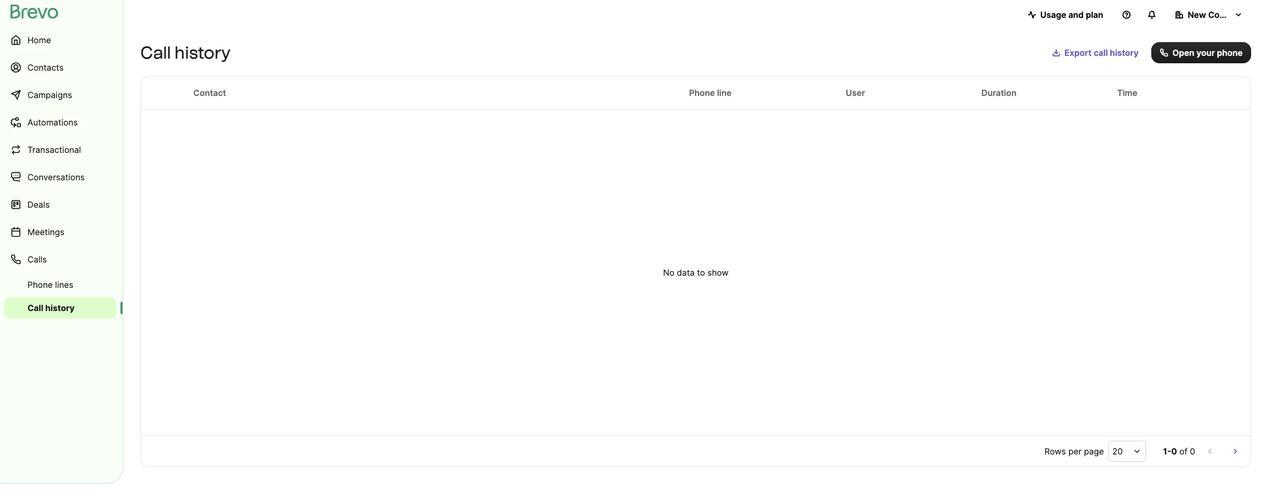 Task type: vqa. For each thing, say whether or not it's contained in the screenshot.
Facebook Ads
no



Task type: describe. For each thing, give the bounding box(es) containing it.
contacts link
[[4, 55, 116, 80]]

phone for phone lines
[[27, 280, 53, 290]]

usage and plan button
[[1019, 4, 1112, 25]]

20 button
[[1108, 442, 1146, 463]]

open
[[1172, 48, 1194, 58]]

1 horizontal spatial call
[[140, 43, 171, 63]]

new company
[[1188, 10, 1247, 20]]

automations
[[27, 117, 78, 128]]

deals
[[27, 200, 50, 210]]

conversations
[[27, 172, 85, 183]]

20
[[1112, 447, 1123, 457]]

of
[[1179, 447, 1188, 457]]

time
[[1117, 88, 1137, 98]]

history inside button
[[1110, 48, 1139, 58]]

phone
[[1217, 48, 1243, 58]]

export call history
[[1064, 48, 1139, 58]]

0 horizontal spatial call history
[[27, 303, 75, 314]]

new
[[1188, 10, 1206, 20]]

1-0 of 0
[[1163, 447, 1195, 457]]

meetings
[[27, 227, 64, 238]]

transactional link
[[4, 137, 116, 163]]

call history link
[[4, 298, 116, 319]]

line
[[717, 88, 732, 98]]

campaigns link
[[4, 82, 116, 108]]

plan
[[1086, 10, 1103, 20]]

per
[[1068, 447, 1082, 457]]

1 0 from the left
[[1171, 447, 1177, 457]]

user
[[846, 88, 865, 98]]

to
[[697, 268, 705, 278]]

and
[[1068, 10, 1084, 20]]

company
[[1208, 10, 1247, 20]]

automations link
[[4, 110, 116, 135]]

1 vertical spatial call
[[27, 303, 43, 314]]

home link
[[4, 27, 116, 53]]

open your phone
[[1172, 48, 1243, 58]]

campaigns
[[27, 90, 72, 100]]

page
[[1084, 447, 1104, 457]]

call
[[1094, 48, 1108, 58]]

conversations link
[[4, 165, 116, 190]]



Task type: locate. For each thing, give the bounding box(es) containing it.
1-
[[1163, 447, 1171, 457]]

1 vertical spatial call history
[[27, 303, 75, 314]]

history up contact
[[175, 43, 230, 63]]

0 horizontal spatial history
[[45, 303, 75, 314]]

contact
[[193, 88, 226, 98]]

history right the call
[[1110, 48, 1139, 58]]

rows
[[1044, 447, 1066, 457]]

1 vertical spatial phone
[[27, 280, 53, 290]]

history down phone lines link
[[45, 303, 75, 314]]

2 horizontal spatial history
[[1110, 48, 1139, 58]]

lines
[[55, 280, 73, 290]]

phone for phone line
[[689, 88, 715, 98]]

0 horizontal spatial call
[[27, 303, 43, 314]]

0
[[1171, 447, 1177, 457], [1190, 447, 1195, 457]]

phone
[[689, 88, 715, 98], [27, 280, 53, 290]]

call
[[140, 43, 171, 63], [27, 303, 43, 314]]

1 horizontal spatial phone
[[689, 88, 715, 98]]

show
[[707, 268, 729, 278]]

phone lines
[[27, 280, 73, 290]]

2 0 from the left
[[1190, 447, 1195, 457]]

calls link
[[4, 247, 116, 273]]

new company button
[[1167, 4, 1251, 25]]

call history
[[140, 43, 230, 63], [27, 303, 75, 314]]

0 left the of
[[1171, 447, 1177, 457]]

no data to show
[[663, 268, 729, 278]]

transactional
[[27, 145, 81, 155]]

home
[[27, 35, 51, 45]]

0 vertical spatial call history
[[140, 43, 230, 63]]

contacts
[[27, 62, 64, 73]]

open your phone button
[[1151, 42, 1251, 63]]

rows per page
[[1044, 447, 1104, 457]]

phone lines link
[[4, 275, 116, 296]]

phone left line
[[689, 88, 715, 98]]

0 vertical spatial call
[[140, 43, 171, 63]]

calls
[[27, 255, 47, 265]]

phone left lines
[[27, 280, 53, 290]]

phone inside phone lines link
[[27, 280, 53, 290]]

1 horizontal spatial history
[[175, 43, 230, 63]]

history
[[175, 43, 230, 63], [1110, 48, 1139, 58], [45, 303, 75, 314]]

export
[[1064, 48, 1092, 58]]

0 horizontal spatial 0
[[1171, 447, 1177, 457]]

usage
[[1040, 10, 1066, 20]]

no
[[663, 268, 674, 278]]

call history up contact
[[140, 43, 230, 63]]

phone line
[[689, 88, 732, 98]]

0 vertical spatial phone
[[689, 88, 715, 98]]

0 horizontal spatial phone
[[27, 280, 53, 290]]

1 horizontal spatial call history
[[140, 43, 230, 63]]

0 right the of
[[1190, 447, 1195, 457]]

your
[[1197, 48, 1215, 58]]

meetings link
[[4, 220, 116, 245]]

1 horizontal spatial 0
[[1190, 447, 1195, 457]]

export call history button
[[1043, 42, 1147, 63]]

duration
[[981, 88, 1017, 98]]

data
[[677, 268, 695, 278]]

call history down phone lines
[[27, 303, 75, 314]]

usage and plan
[[1040, 10, 1103, 20]]

deals link
[[4, 192, 116, 218]]



